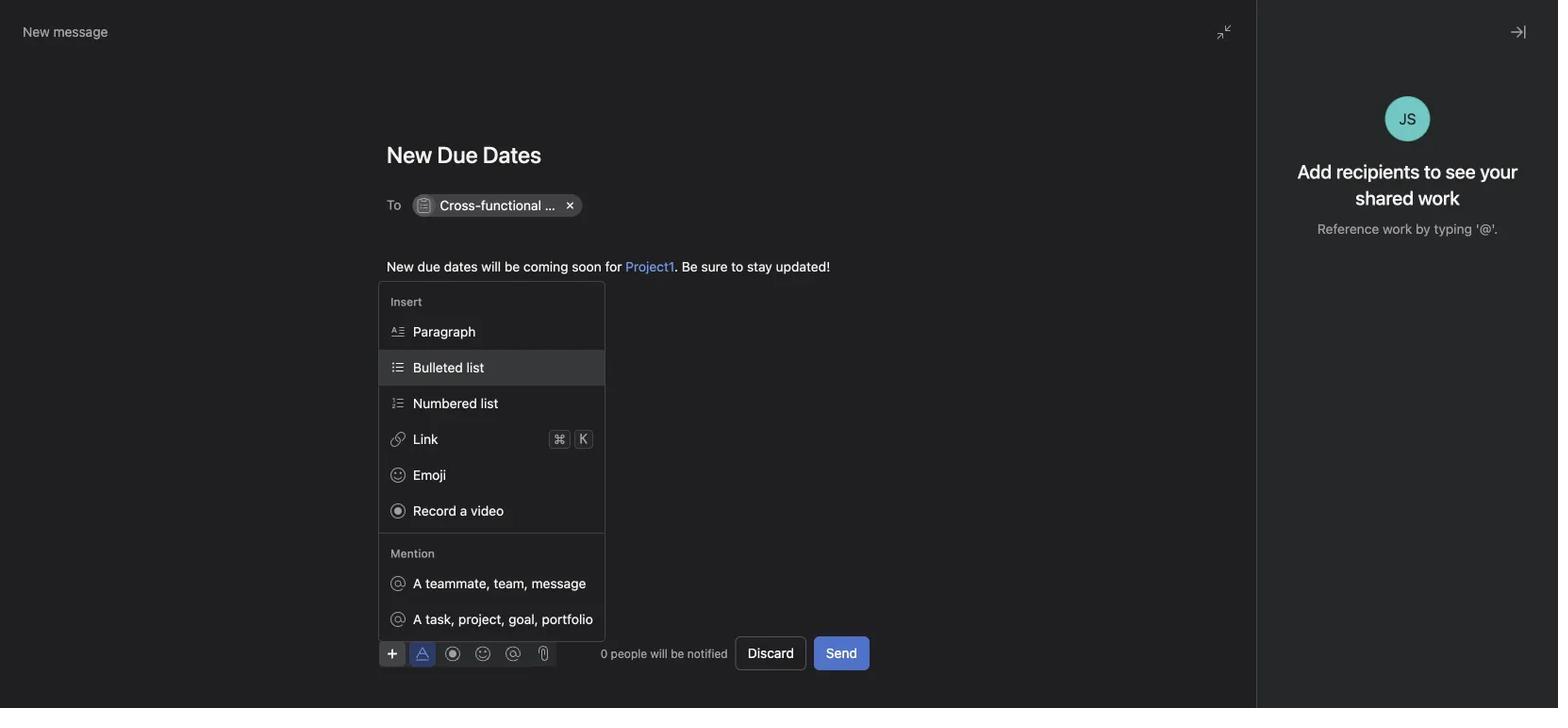 Task type: locate. For each thing, give the bounding box(es) containing it.
will right people
[[650, 647, 668, 660]]

1 horizontal spatial be
[[671, 647, 684, 660]]

2 a from the top
[[413, 612, 422, 627]]

project1
[[626, 259, 674, 275]]

record
[[413, 503, 456, 519]]

toolbar
[[379, 640, 530, 667]]

link
[[413, 432, 438, 447]]

a down 'mention'
[[413, 576, 422, 591]]

1 horizontal spatial new
[[387, 259, 414, 275]]

1 vertical spatial be
[[671, 647, 684, 660]]

1 horizontal spatial message
[[532, 576, 586, 591]]

close image
[[1511, 25, 1526, 40]]

will right dates
[[481, 259, 501, 275]]

new inside edit message draft document
[[387, 259, 414, 275]]

1 vertical spatial list
[[481, 396, 498, 411]]

1 vertical spatial message
[[532, 576, 586, 591]]

functional
[[481, 198, 541, 213]]

formatting image
[[415, 647, 430, 662]]

bulleted list
[[413, 360, 484, 375]]

message up portfolio
[[532, 576, 586, 591]]

list
[[467, 360, 484, 375], [481, 396, 498, 411]]

updated!
[[776, 259, 830, 275]]

will
[[481, 259, 501, 275], [650, 647, 668, 660]]

0 horizontal spatial be
[[505, 259, 520, 275]]

to inside edit message draft document
[[731, 259, 744, 275]]

your
[[1480, 160, 1518, 183]]

people
[[611, 647, 647, 660]]

list right bulleted
[[467, 360, 484, 375]]

a
[[460, 503, 467, 519]]

reference
[[1318, 221, 1379, 237]]

share button
[[1368, 80, 1431, 107]]

0 vertical spatial list
[[467, 360, 484, 375]]

list inside menu item
[[467, 360, 484, 375]]

to left see
[[1424, 160, 1441, 183]]

send button
[[814, 637, 870, 671]]

new
[[23, 24, 50, 40], [387, 259, 414, 275]]

k
[[580, 432, 588, 447]]

stay
[[747, 259, 772, 275]]

upcoming tasks
[[659, 665, 760, 680]]

'@'.
[[1476, 221, 1498, 237]]

list down bulleted list menu item
[[481, 396, 498, 411]]

dates
[[444, 259, 478, 275]]

.
[[674, 259, 678, 275]]

numbered
[[413, 396, 477, 411]]

0 vertical spatial will
[[481, 259, 501, 275]]

list box
[[557, 8, 1009, 38]]

task,
[[425, 612, 455, 627]]

a for a teammate, team, message
[[413, 576, 422, 591]]

0 vertical spatial be
[[505, 259, 520, 275]]

0 horizontal spatial to
[[731, 259, 744, 275]]

record a video image
[[445, 647, 460, 662]]

bulleted list menu item
[[379, 350, 604, 386]]

cross-functional project plan
[[440, 198, 617, 213]]

insert an object image
[[387, 649, 398, 660]]

work
[[1383, 221, 1412, 237]]

1 vertical spatial a
[[413, 612, 422, 627]]

portfolio
[[542, 612, 593, 627]]

1 a from the top
[[413, 576, 422, 591]]

1 horizontal spatial to
[[1424, 160, 1441, 183]]

will inside edit message draft document
[[481, 259, 501, 275]]

team,
[[494, 576, 528, 591]]

1 vertical spatial will
[[650, 647, 668, 660]]

goal,
[[509, 612, 538, 627]]

1 vertical spatial to
[[731, 259, 744, 275]]

a left task,
[[413, 612, 422, 627]]

1 horizontal spatial will
[[650, 647, 668, 660]]

new for new due dates will be coming soon for project1 . be sure to stay updated!
[[387, 259, 414, 275]]

be
[[505, 259, 520, 275], [671, 647, 684, 660]]

1 vertical spatial new
[[387, 259, 414, 275]]

a
[[413, 576, 422, 591], [413, 612, 422, 627]]

0 vertical spatial a
[[413, 576, 422, 591]]

0 vertical spatial new
[[23, 24, 50, 40]]

message
[[53, 24, 108, 40], [532, 576, 586, 591]]

be left notified
[[671, 647, 684, 660]]

0 vertical spatial to
[[1424, 160, 1441, 183]]

0 horizontal spatial new
[[23, 24, 50, 40]]

be left coming
[[505, 259, 520, 275]]

numbered list
[[413, 396, 498, 411]]

to
[[1424, 160, 1441, 183], [731, 259, 744, 275]]

message right hide sidebar icon
[[53, 24, 108, 40]]

to left stay on the left of page
[[731, 259, 744, 275]]

2023
[[835, 666, 863, 679]]

0 horizontal spatial will
[[481, 259, 501, 275]]

0 vertical spatial message
[[53, 24, 108, 40]]

minimize image
[[1217, 25, 1232, 40]]

0 people will be notified
[[601, 647, 728, 660]]

paragraph
[[413, 324, 476, 340]]

emoji
[[413, 467, 446, 483]]

20,
[[815, 666, 832, 679]]

a for a task, project, goal, portfolio
[[413, 612, 422, 627]]

emoji image
[[475, 647, 491, 662]]

oct
[[793, 666, 812, 679]]

see
[[1446, 160, 1476, 183]]

⌘
[[554, 432, 566, 447]]

project,
[[458, 612, 505, 627]]

a task, project, goal, portfolio
[[413, 612, 593, 627]]



Task type: vqa. For each thing, say whether or not it's contained in the screenshot.
stay
yes



Task type: describe. For each thing, give the bounding box(es) containing it.
sure
[[701, 259, 728, 275]]

to inside add recipients to see your shared work
[[1424, 160, 1441, 183]]

record a video
[[413, 503, 504, 519]]

cross-functional project plan cell
[[413, 194, 617, 217]]

insert
[[391, 295, 422, 308]]

a teammate, team, message
[[413, 576, 586, 591]]

of
[[779, 666, 790, 679]]

be
[[682, 259, 698, 275]]

coming
[[524, 259, 568, 275]]

bulleted
[[413, 360, 463, 375]]

edit message draft document
[[364, 257, 892, 332]]

plan
[[591, 198, 617, 213]]

js
[[1399, 110, 1416, 128]]

list for bulleted list
[[467, 360, 484, 375]]

reference work by typing '@'.
[[1318, 221, 1498, 237]]

typing
[[1434, 221, 1472, 237]]

project1 link
[[626, 259, 674, 275]]

video
[[471, 503, 504, 519]]

at mention image
[[506, 647, 521, 662]]

share
[[1392, 87, 1423, 100]]

Add subject text field
[[364, 140, 892, 170]]

for
[[605, 259, 622, 275]]

0
[[601, 647, 608, 660]]

recipients
[[1336, 160, 1420, 183]]

notified
[[687, 647, 728, 660]]

project
[[545, 198, 588, 213]]

be inside edit message draft document
[[505, 259, 520, 275]]

to
[[387, 197, 401, 212]]

Title of update text field
[[641, 272, 1130, 298]]

Section title text field
[[641, 622, 1145, 648]]

soon
[[572, 259, 602, 275]]

mention
[[391, 547, 435, 560]]

list for numbered list
[[481, 396, 498, 411]]

hide sidebar image
[[25, 15, 40, 30]]

due
[[417, 259, 440, 275]]

new due dates will be coming soon for project1 . be sure to stay updated!
[[387, 259, 830, 275]]

by
[[1416, 221, 1431, 237]]

add
[[1298, 160, 1332, 183]]

send
[[826, 646, 857, 661]]

add recipients to see your shared work
[[1298, 160, 1518, 209]]

cross-
[[440, 198, 481, 213]]

new for new message
[[23, 24, 50, 40]]

teammate,
[[425, 576, 490, 591]]

as
[[764, 666, 776, 679]]

new message
[[23, 24, 108, 40]]

cross-functional project plan row
[[413, 192, 866, 222]]

shared work
[[1356, 187, 1460, 209]]

discard
[[748, 646, 794, 661]]

0 horizontal spatial message
[[53, 24, 108, 40]]

upcoming tasks as of oct 20, 2023
[[659, 665, 863, 680]]

discard button
[[736, 637, 806, 671]]



